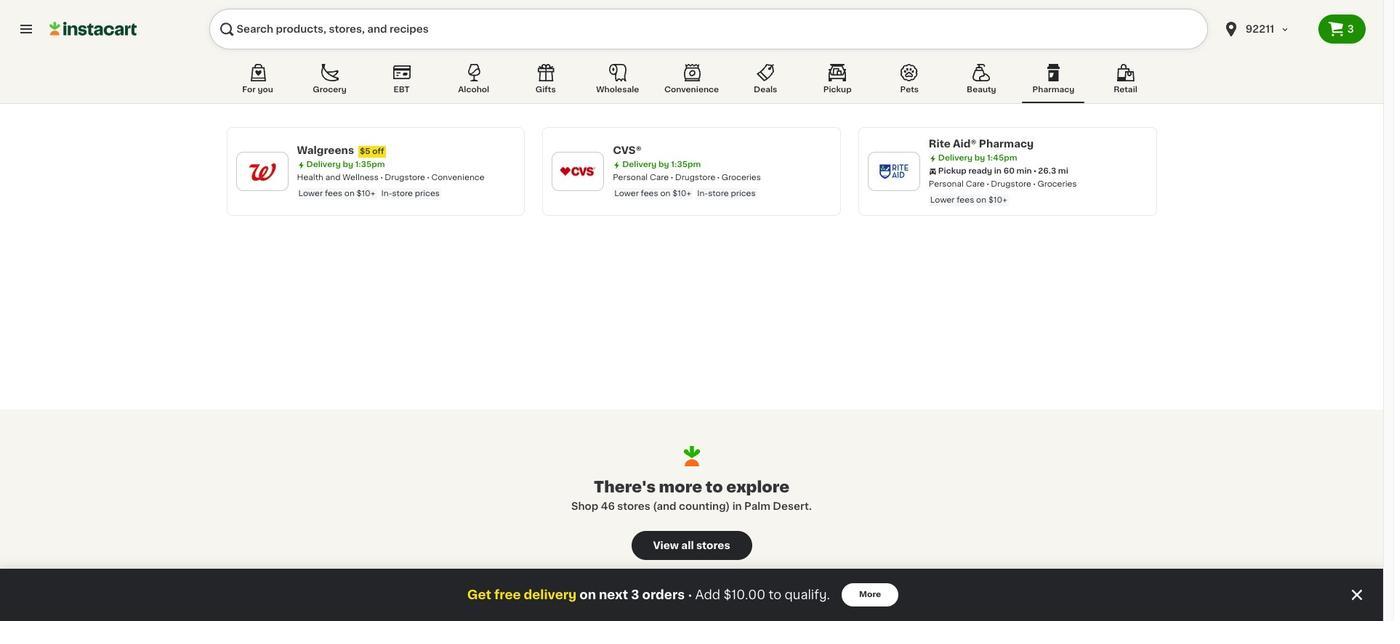 Task type: vqa. For each thing, say whether or not it's contained in the screenshot.
The Ordinary Hyaluronic Acid 2% + B5's the The
no



Task type: describe. For each thing, give the bounding box(es) containing it.
view all stores link
[[632, 532, 752, 561]]

1 horizontal spatial drugstore
[[675, 174, 716, 182]]

more
[[860, 591, 882, 599]]

beauty
[[967, 86, 997, 94]]

on inside get free delivery on next 3 orders • add $10.00 to qualify.
[[580, 590, 596, 601]]

palm
[[745, 502, 771, 512]]

pharmacy inside button
[[1033, 86, 1075, 94]]

2 horizontal spatial fees
[[957, 196, 975, 204]]

convenience button
[[659, 61, 725, 103]]

•
[[688, 590, 693, 601]]

(and
[[653, 502, 677, 512]]

retail button
[[1095, 61, 1157, 103]]

pets button
[[879, 61, 941, 103]]

rite aid® pharmacy
[[929, 139, 1034, 149]]

in- for drugstore
[[698, 190, 708, 198]]

delivery for cvs®
[[623, 161, 657, 169]]

ready
[[969, 167, 993, 175]]

lower for health
[[299, 190, 323, 198]]

1 horizontal spatial personal care drugstore groceries
[[929, 180, 1078, 188]]

wholesale button
[[587, 61, 649, 103]]

26.3
[[1039, 167, 1057, 175]]

1 92211 button from the left
[[1214, 9, 1319, 49]]

3 button
[[1319, 15, 1367, 44]]

pets
[[901, 86, 919, 94]]

retail
[[1114, 86, 1138, 94]]

there's more to explore shop 46 stores (and counting) in palm desert.
[[572, 480, 812, 512]]

0 horizontal spatial personal care drugstore groceries
[[613, 174, 761, 182]]

rite aid® pharmacy logo image
[[876, 153, 913, 191]]

walgreens
[[297, 145, 354, 156]]

in inside there's more to explore shop 46 stores (and counting) in palm desert.
[[733, 502, 742, 512]]

0 horizontal spatial personal
[[613, 174, 648, 182]]

ebt button
[[371, 61, 433, 103]]

off
[[373, 148, 384, 156]]

lower fees on $10+ in-store prices for drugstore
[[615, 190, 756, 198]]

health and wellness drugstore convenience
[[297, 174, 485, 182]]

aid®
[[953, 139, 977, 149]]

cvs®
[[613, 145, 642, 156]]

2 horizontal spatial $10+
[[989, 196, 1008, 204]]

3 inside button
[[1348, 24, 1355, 34]]

get
[[467, 590, 492, 601]]

2 92211 button from the left
[[1223, 9, 1310, 49]]

walgreens $5 off
[[297, 145, 384, 156]]

1:35pm for drugstore
[[672, 161, 701, 169]]

stores inside button
[[697, 541, 731, 551]]

pickup for pickup ready in 60 min
[[939, 167, 967, 175]]

deals
[[754, 86, 778, 94]]

by for rite aid® pharmacy
[[975, 154, 986, 162]]

1 horizontal spatial groceries
[[1038, 180, 1078, 188]]

gifts
[[536, 86, 556, 94]]

ebt
[[394, 86, 410, 94]]

alcohol
[[458, 86, 490, 94]]

0 horizontal spatial drugstore
[[385, 174, 425, 182]]

2 horizontal spatial lower
[[931, 196, 955, 204]]

pharmacy button
[[1023, 61, 1085, 103]]

pickup for pickup
[[824, 86, 852, 94]]

min
[[1017, 167, 1033, 175]]

Search field
[[209, 9, 1209, 49]]

cvs® logo image
[[559, 153, 597, 191]]

you
[[258, 86, 273, 94]]

fees for and
[[325, 190, 343, 198]]

view all stores button
[[632, 532, 752, 561]]

health
[[297, 174, 324, 182]]

prices for groceries
[[731, 190, 756, 198]]

0 horizontal spatial care
[[650, 174, 669, 182]]

more
[[659, 480, 703, 495]]

delivery by 1:45pm
[[939, 154, 1018, 162]]

desert.
[[773, 502, 812, 512]]

1 horizontal spatial personal
[[929, 180, 964, 188]]

there's
[[594, 480, 656, 495]]

$10+ for wellness
[[357, 190, 376, 198]]

store for drugstore
[[392, 190, 413, 198]]



Task type: locate. For each thing, give the bounding box(es) containing it.
alcohol button
[[443, 61, 505, 103]]

walgreens logo image
[[243, 153, 281, 191]]

1 horizontal spatial pickup
[[939, 167, 967, 175]]

92211 button
[[1214, 9, 1319, 49], [1223, 9, 1310, 49]]

shop
[[572, 502, 599, 512]]

0 vertical spatial pickup
[[824, 86, 852, 94]]

pickup inside button
[[824, 86, 852, 94]]

prices for drugstore
[[415, 190, 440, 198]]

stores right all
[[697, 541, 731, 551]]

46
[[601, 502, 615, 512]]

delivery by 1:35pm down 'cvs®'
[[623, 161, 701, 169]]

1 horizontal spatial 3
[[1348, 24, 1355, 34]]

delivery
[[524, 590, 577, 601]]

wholesale
[[597, 86, 640, 94]]

pickup ready in 60 min
[[939, 167, 1033, 175]]

3
[[1348, 24, 1355, 34], [631, 590, 640, 601]]

lower down health
[[299, 190, 323, 198]]

1 vertical spatial stores
[[697, 541, 731, 551]]

1 horizontal spatial convenience
[[665, 86, 719, 94]]

personal
[[613, 174, 648, 182], [929, 180, 964, 188]]

1 horizontal spatial in
[[995, 167, 1002, 175]]

wellness
[[343, 174, 379, 182]]

personal care drugstore groceries
[[613, 174, 761, 182], [929, 180, 1078, 188]]

convenience inside button
[[665, 86, 719, 94]]

grocery button
[[299, 61, 361, 103]]

26.3 mi
[[1039, 167, 1069, 175]]

1 lower fees on $10+ in-store prices from the left
[[299, 190, 440, 198]]

2 horizontal spatial drugstore
[[992, 180, 1032, 188]]

2 1:35pm from the left
[[672, 161, 701, 169]]

personal up lower fees on $10+
[[929, 180, 964, 188]]

pickup left ready
[[939, 167, 967, 175]]

pharmacy right beauty
[[1033, 86, 1075, 94]]

2 horizontal spatial by
[[975, 154, 986, 162]]

fees
[[325, 190, 343, 198], [641, 190, 659, 198], [957, 196, 975, 204]]

0 horizontal spatial convenience
[[432, 174, 485, 182]]

1 vertical spatial to
[[769, 590, 782, 601]]

to inside there's more to explore shop 46 stores (and counting) in palm desert.
[[706, 480, 723, 495]]

in- for wellness
[[381, 190, 392, 198]]

lower fees on $10+ in-store prices down 'cvs®'
[[615, 190, 756, 198]]

2 lower fees on $10+ in-store prices from the left
[[615, 190, 756, 198]]

lower down pickup ready in 60 min
[[931, 196, 955, 204]]

in-
[[381, 190, 392, 198], [698, 190, 708, 198]]

drugstore
[[385, 174, 425, 182], [675, 174, 716, 182], [992, 180, 1032, 188]]

1 prices from the left
[[415, 190, 440, 198]]

0 vertical spatial pharmacy
[[1033, 86, 1075, 94]]

free
[[495, 590, 521, 601]]

personal down 'cvs®'
[[613, 174, 648, 182]]

1 horizontal spatial lower fees on $10+ in-store prices
[[615, 190, 756, 198]]

add
[[696, 590, 721, 601]]

lower fees on $10+
[[931, 196, 1008, 204]]

on
[[345, 190, 355, 198], [661, 190, 671, 198], [977, 196, 987, 204], [580, 590, 596, 601]]

for you button
[[227, 61, 289, 103]]

0 vertical spatial 3
[[1348, 24, 1355, 34]]

fees down and
[[325, 190, 343, 198]]

1 vertical spatial in
[[733, 502, 742, 512]]

0 horizontal spatial prices
[[415, 190, 440, 198]]

lower down 'cvs®'
[[615, 190, 639, 198]]

1 store from the left
[[392, 190, 413, 198]]

convenience
[[665, 86, 719, 94], [432, 174, 485, 182]]

1 horizontal spatial prices
[[731, 190, 756, 198]]

personal care drugstore groceries down 60
[[929, 180, 1078, 188]]

lower
[[299, 190, 323, 198], [615, 190, 639, 198], [931, 196, 955, 204]]

0 horizontal spatial lower fees on $10+ in-store prices
[[299, 190, 440, 198]]

by for cvs®
[[659, 161, 670, 169]]

lower fees on $10+ in-store prices down the wellness
[[299, 190, 440, 198]]

to up counting)
[[706, 480, 723, 495]]

delivery by 1:35pm
[[307, 161, 385, 169], [623, 161, 701, 169]]

0 horizontal spatial delivery by 1:35pm
[[307, 161, 385, 169]]

to inside get free delivery on next 3 orders • add $10.00 to qualify.
[[769, 590, 782, 601]]

1 horizontal spatial lower
[[615, 190, 639, 198]]

0 horizontal spatial to
[[706, 480, 723, 495]]

1 in- from the left
[[381, 190, 392, 198]]

$10+
[[357, 190, 376, 198], [673, 190, 692, 198], [989, 196, 1008, 204]]

1 horizontal spatial $10+
[[673, 190, 692, 198]]

to right $10.00
[[769, 590, 782, 601]]

1 horizontal spatial 1:35pm
[[672, 161, 701, 169]]

1 horizontal spatial fees
[[641, 190, 659, 198]]

all
[[682, 541, 694, 551]]

stores inside there's more to explore shop 46 stores (and counting) in palm desert.
[[618, 502, 651, 512]]

2 store from the left
[[708, 190, 729, 198]]

pharmacy up 1:45pm
[[980, 139, 1034, 149]]

in left 60
[[995, 167, 1002, 175]]

1 vertical spatial pickup
[[939, 167, 967, 175]]

delivery down aid®
[[939, 154, 973, 162]]

explore
[[727, 480, 790, 495]]

1 vertical spatial 3
[[631, 590, 640, 601]]

0 horizontal spatial store
[[392, 190, 413, 198]]

qualify.
[[785, 590, 831, 601]]

1 vertical spatial convenience
[[432, 174, 485, 182]]

1 horizontal spatial store
[[708, 190, 729, 198]]

lower fees on $10+ in-store prices
[[299, 190, 440, 198], [615, 190, 756, 198]]

$10.00
[[724, 590, 766, 601]]

0 horizontal spatial groceries
[[722, 174, 761, 182]]

None search field
[[209, 9, 1209, 49]]

delivery by 1:35pm for care
[[623, 161, 701, 169]]

1 horizontal spatial delivery by 1:35pm
[[623, 161, 701, 169]]

delivery for rite aid® pharmacy
[[939, 154, 973, 162]]

$5
[[360, 148, 371, 156]]

delivery down 'cvs®'
[[623, 161, 657, 169]]

1:35pm for wellness
[[355, 161, 385, 169]]

0 horizontal spatial stores
[[618, 502, 651, 512]]

for
[[242, 86, 256, 94]]

92211
[[1246, 24, 1275, 34]]

delivery
[[939, 154, 973, 162], [307, 161, 341, 169], [623, 161, 657, 169]]

1 horizontal spatial in-
[[698, 190, 708, 198]]

2 prices from the left
[[731, 190, 756, 198]]

personal care drugstore groceries down 'cvs®'
[[613, 174, 761, 182]]

0 horizontal spatial in-
[[381, 190, 392, 198]]

1 horizontal spatial by
[[659, 161, 670, 169]]

gifts button
[[515, 61, 577, 103]]

0 horizontal spatial 3
[[631, 590, 640, 601]]

1 1:35pm from the left
[[355, 161, 385, 169]]

0 horizontal spatial fees
[[325, 190, 343, 198]]

grocery
[[313, 86, 347, 94]]

1:35pm
[[355, 161, 385, 169], [672, 161, 701, 169]]

to
[[706, 480, 723, 495], [769, 590, 782, 601]]

pickup left 'pets' in the top of the page
[[824, 86, 852, 94]]

more button
[[842, 584, 899, 607]]

prices
[[415, 190, 440, 198], [731, 190, 756, 198]]

pickup
[[824, 86, 852, 94], [939, 167, 967, 175]]

1 horizontal spatial delivery
[[623, 161, 657, 169]]

1 horizontal spatial care
[[966, 180, 985, 188]]

0 vertical spatial convenience
[[665, 86, 719, 94]]

mi
[[1059, 167, 1069, 175]]

$10+ for drugstore
[[673, 190, 692, 198]]

60
[[1004, 167, 1015, 175]]

get free delivery on next 3 orders • add $10.00 to qualify.
[[467, 590, 831, 601]]

delivery by 1:35pm for and
[[307, 161, 385, 169]]

0 vertical spatial to
[[706, 480, 723, 495]]

counting)
[[679, 502, 730, 512]]

fees down 'cvs®'
[[641, 190, 659, 198]]

1 vertical spatial pharmacy
[[980, 139, 1034, 149]]

0 vertical spatial stores
[[618, 502, 651, 512]]

1 delivery by 1:35pm from the left
[[307, 161, 385, 169]]

next
[[599, 590, 629, 601]]

groceries
[[722, 174, 761, 182], [1038, 180, 1078, 188]]

0 horizontal spatial lower
[[299, 190, 323, 198]]

stores down there's
[[618, 502, 651, 512]]

shop categories tab list
[[227, 61, 1157, 103]]

in
[[995, 167, 1002, 175], [733, 502, 742, 512]]

0 horizontal spatial pickup
[[824, 86, 852, 94]]

delivery by 1:35pm down walgreens $5 off
[[307, 161, 385, 169]]

view all stores
[[653, 541, 731, 551]]

deals button
[[735, 61, 797, 103]]

beauty button
[[951, 61, 1013, 103]]

2 in- from the left
[[698, 190, 708, 198]]

view
[[653, 541, 679, 551]]

fees down ready
[[957, 196, 975, 204]]

lower fees on $10+ in-store prices for wellness
[[299, 190, 440, 198]]

0 horizontal spatial 1:35pm
[[355, 161, 385, 169]]

for you
[[242, 86, 273, 94]]

orders
[[643, 590, 685, 601]]

store
[[392, 190, 413, 198], [708, 190, 729, 198]]

lower for personal
[[615, 190, 639, 198]]

pharmacy
[[1033, 86, 1075, 94], [980, 139, 1034, 149]]

2 horizontal spatial delivery
[[939, 154, 973, 162]]

0 vertical spatial in
[[995, 167, 1002, 175]]

0 horizontal spatial by
[[343, 161, 353, 169]]

0 horizontal spatial delivery
[[307, 161, 341, 169]]

1 horizontal spatial to
[[769, 590, 782, 601]]

and
[[326, 174, 341, 182]]

2 delivery by 1:35pm from the left
[[623, 161, 701, 169]]

rite
[[929, 139, 951, 149]]

0 horizontal spatial in
[[733, 502, 742, 512]]

0 horizontal spatial $10+
[[357, 190, 376, 198]]

instacart image
[[49, 20, 137, 38]]

by
[[975, 154, 986, 162], [343, 161, 353, 169], [659, 161, 670, 169]]

pickup button
[[807, 61, 869, 103]]

store for groceries
[[708, 190, 729, 198]]

care
[[650, 174, 669, 182], [966, 180, 985, 188]]

1:45pm
[[988, 154, 1018, 162]]

fees for care
[[641, 190, 659, 198]]

treatment tracker modal dialog
[[0, 569, 1384, 622]]

in left palm
[[733, 502, 742, 512]]

3 inside get free delivery on next 3 orders • add $10.00 to qualify.
[[631, 590, 640, 601]]

delivery down walgreens
[[307, 161, 341, 169]]

1 horizontal spatial stores
[[697, 541, 731, 551]]



